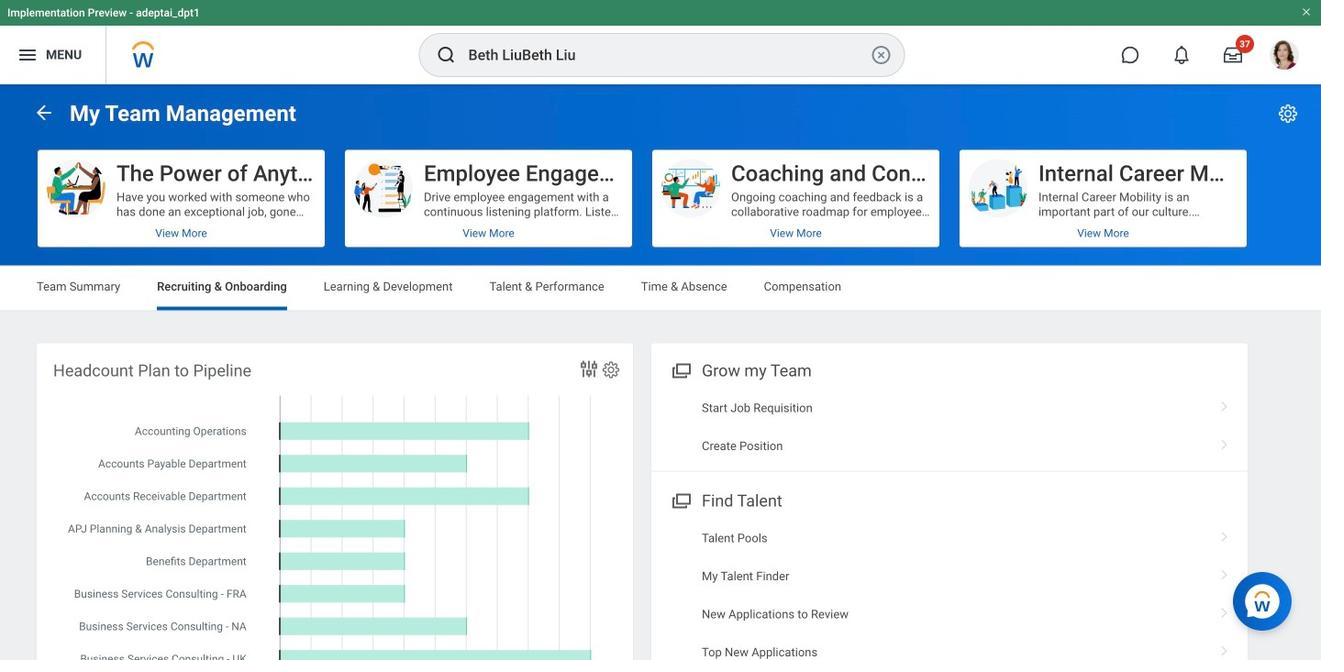 Task type: locate. For each thing, give the bounding box(es) containing it.
list
[[652, 390, 1249, 466], [652, 520, 1249, 661]]

1 chevron right image from the top
[[1214, 433, 1237, 452]]

search image
[[436, 44, 458, 66]]

1 vertical spatial menu group image
[[668, 488, 693, 513]]

1 menu group image from the top
[[668, 358, 693, 382]]

banner
[[0, 0, 1322, 84]]

0 vertical spatial chevron right image
[[1214, 433, 1237, 452]]

inbox large image
[[1225, 46, 1243, 64]]

3 chevron right image from the top
[[1214, 602, 1237, 620]]

close environment banner image
[[1302, 6, 1313, 17]]

menu group image for 2nd list from the top
[[668, 488, 693, 513]]

0 vertical spatial chevron right image
[[1214, 395, 1237, 414]]

profile logan mcneil image
[[1271, 40, 1300, 74]]

chevron right image
[[1214, 395, 1237, 414], [1214, 564, 1237, 582], [1214, 602, 1237, 620]]

1 vertical spatial chevron right image
[[1214, 564, 1237, 582]]

1 chevron right image from the top
[[1214, 395, 1237, 414]]

configure this page image
[[1278, 103, 1300, 125]]

configure headcount plan to pipeline image
[[601, 360, 621, 381]]

2 menu group image from the top
[[668, 488, 693, 513]]

1 vertical spatial chevron right image
[[1214, 526, 1237, 544]]

3 chevron right image from the top
[[1214, 640, 1237, 658]]

chevron right image
[[1214, 433, 1237, 452], [1214, 526, 1237, 544], [1214, 640, 1237, 658]]

2 vertical spatial chevron right image
[[1214, 640, 1237, 658]]

main content
[[0, 84, 1322, 661]]

menu group image
[[668, 358, 693, 382], [668, 488, 693, 513]]

0 vertical spatial menu group image
[[668, 358, 693, 382]]

notifications large image
[[1173, 46, 1192, 64]]

1 list from the top
[[652, 390, 1249, 466]]

tab list
[[18, 267, 1304, 311]]

0 vertical spatial list
[[652, 390, 1249, 466]]

menu group image for 1st list from the top of the page
[[668, 358, 693, 382]]

2 vertical spatial chevron right image
[[1214, 602, 1237, 620]]

1 vertical spatial list
[[652, 520, 1249, 661]]



Task type: vqa. For each thing, say whether or not it's contained in the screenshot.
The '2'
no



Task type: describe. For each thing, give the bounding box(es) containing it.
2 chevron right image from the top
[[1214, 526, 1237, 544]]

x circle image
[[871, 44, 893, 66]]

headcount plan to pipeline element
[[37, 344, 633, 661]]

previous page image
[[33, 102, 55, 124]]

2 list from the top
[[652, 520, 1249, 661]]

Search Workday  search field
[[469, 35, 867, 75]]

configure and view chart data image
[[578, 358, 600, 381]]

2 chevron right image from the top
[[1214, 564, 1237, 582]]

justify image
[[17, 44, 39, 66]]



